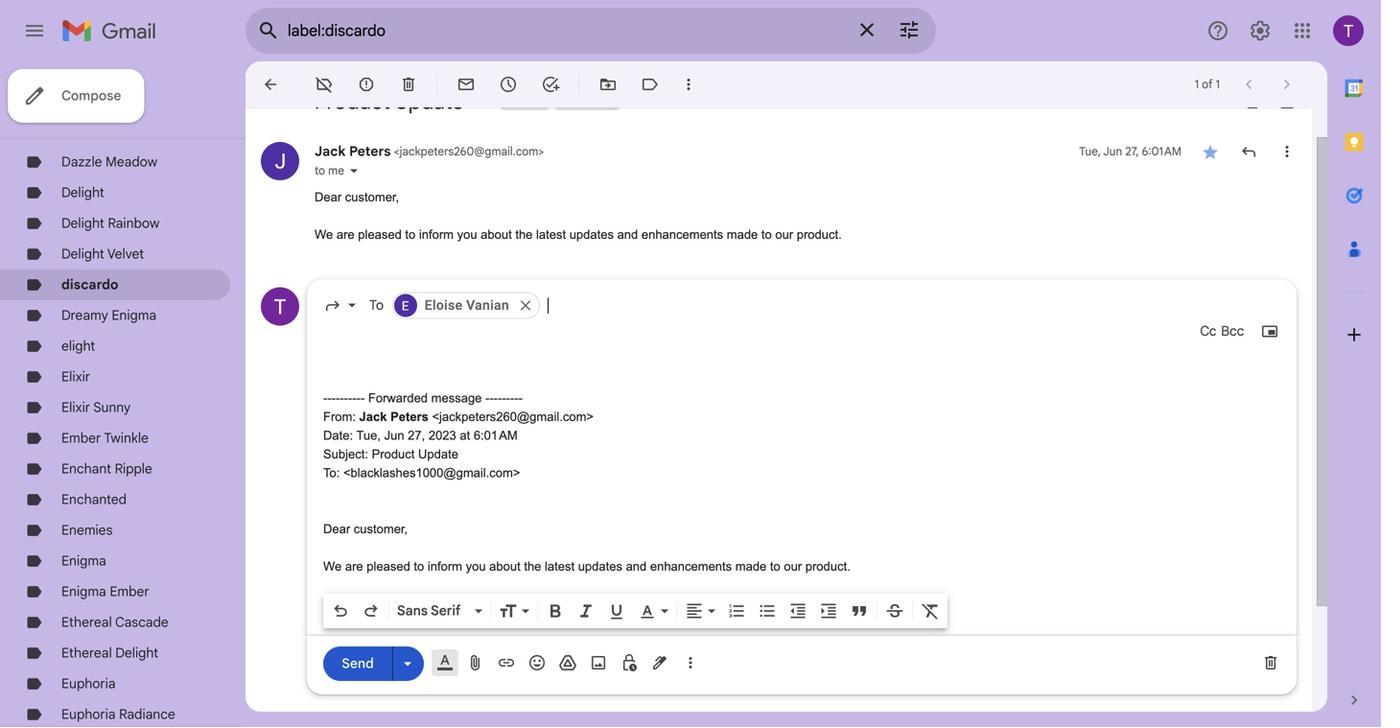 Task type: vqa. For each thing, say whether or not it's contained in the screenshot.
top the "your"
no



Task type: locate. For each thing, give the bounding box(es) containing it.
jack up 'to me' on the left of page
[[315, 143, 346, 160]]

elixir link
[[61, 368, 90, 385]]

redo ‪(⌘y)‬ image
[[362, 601, 381, 621]]

0 horizontal spatial 6:01 am
[[474, 428, 518, 443]]

27, inside cell
[[1125, 144, 1139, 159]]

1 of 1
[[1195, 77, 1220, 92]]

advanced search options image
[[890, 11, 928, 49]]

delight link
[[61, 184, 104, 201]]

1 vertical spatial dear customer,
[[323, 522, 411, 536]]

0 vertical spatial ember
[[61, 430, 101, 446]]

to:
[[323, 466, 340, 480]]

dazzle meadow link
[[61, 153, 157, 170]]

cc
[[1200, 323, 1217, 340]]

dear customer, down show details image
[[315, 190, 403, 204]]

we are pleased to inform you about the latest updates and enhancements made to our product. inside message body text field
[[323, 559, 850, 574]]

1 vertical spatial product
[[372, 447, 415, 461]]

>
[[538, 144, 544, 159]]

ember up the cascade at the bottom
[[110, 583, 149, 600]]

2 elixir from the top
[[61, 399, 90, 416]]

clear search image
[[848, 11, 886, 49]]

discardo down move to image on the top left of page
[[559, 94, 604, 109]]

mark as unread image
[[457, 75, 476, 94]]

2 vertical spatial and
[[405, 634, 426, 648]]

enhancements
[[642, 227, 723, 242], [650, 559, 732, 574]]

latest
[[536, 227, 566, 242], [545, 559, 575, 574]]

delight for the delight link
[[61, 184, 104, 201]]

27, left blue-star checkbox
[[1125, 144, 1139, 159]]

inform up serif
[[428, 559, 462, 574]]

about inside message body text field
[[489, 559, 521, 574]]

1 vertical spatial updates
[[578, 559, 622, 574]]

0 horizontal spatial discardo
[[61, 276, 118, 293]]

product left delete icon
[[315, 88, 390, 115]]

1 vertical spatial enigma
[[61, 552, 106, 569]]

italic ‪(⌘i)‬ image
[[576, 601, 596, 621]]

made inside message body text field
[[735, 559, 767, 574]]

product up <blacklashes1000@gmail.com>
[[372, 447, 415, 461]]

2 euphoria from the top
[[61, 706, 116, 723]]

report spam image
[[357, 75, 376, 94]]

1 vertical spatial 27,
[[408, 428, 425, 443]]

0 horizontal spatial 1
[[1195, 77, 1199, 92]]

ember twinkle
[[61, 430, 149, 446]]

1 vertical spatial latest
[[545, 559, 575, 574]]

jun
[[1103, 144, 1122, 159], [384, 428, 404, 443]]

toggle confidential mode image
[[620, 653, 639, 672]]

we
[[315, 227, 333, 242], [323, 559, 342, 574]]

1 vertical spatial jun
[[384, 428, 404, 443]]

we down 'to me' on the left of page
[[315, 227, 333, 242]]

are down show details image
[[337, 227, 355, 242]]

insert link ‪(⌘k)‬ image
[[497, 653, 516, 672]]

0 vertical spatial the
[[515, 227, 533, 242]]

updates
[[569, 227, 614, 242], [578, 559, 622, 574]]

1 vertical spatial discardo
[[61, 276, 118, 293]]

-- tyler. the one and only.
[[323, 615, 455, 648]]

elixir
[[61, 368, 90, 385], [61, 399, 90, 416]]

0 vertical spatial tue,
[[1079, 144, 1101, 159]]

jack peters < jackpeters260@gmail.com >
[[315, 143, 544, 160]]

27, inside the "---------- forwarded message --------- from: jack peters <jackpeters260@gmail.com> date: tue, jun 27, 2023 at 6:01 am subject: product update to:  <blacklashes1000@gmail.com>"
[[408, 428, 425, 443]]

from:
[[323, 410, 356, 424]]

the
[[515, 227, 533, 242], [524, 559, 541, 574]]

1 euphoria from the top
[[61, 675, 116, 692]]

update up jack peters < jackpeters260@gmail.com >
[[395, 88, 464, 115]]

1 elixir from the top
[[61, 368, 90, 385]]

1 vertical spatial about
[[489, 559, 521, 574]]

our
[[775, 227, 793, 242], [784, 559, 802, 574]]

elixir for elixir link
[[61, 368, 90, 385]]

1 vertical spatial product.
[[805, 559, 850, 574]]

ethereal cascade link
[[61, 614, 169, 631]]

1 horizontal spatial jack
[[359, 410, 387, 424]]

jack down forwarded
[[359, 410, 387, 424]]

None text field
[[548, 288, 1280, 323]]

0 horizontal spatial tue,
[[356, 428, 381, 443]]

1 ethereal from the top
[[61, 614, 112, 631]]

peters
[[349, 143, 391, 160], [390, 410, 429, 424]]

dear down 'to me' on the left of page
[[315, 190, 342, 204]]

1 vertical spatial and
[[626, 559, 647, 574]]

navigation
[[0, 61, 246, 727]]

blue-star checkbox
[[1201, 142, 1220, 161]]

6:01 am left blue-star checkbox
[[1142, 144, 1182, 159]]

enigma down enemies
[[61, 552, 106, 569]]

enchant
[[61, 460, 111, 477]]

1 vertical spatial we are pleased to inform you about the latest updates and enhancements made to our product.
[[323, 559, 850, 574]]

are up the undo ‪(⌘z)‬ icon
[[345, 559, 363, 574]]

1 horizontal spatial 1
[[1216, 77, 1220, 92]]

elixir down elixir link
[[61, 399, 90, 416]]

send button
[[323, 646, 392, 681]]

2 ethereal from the top
[[61, 645, 112, 661]]

1 vertical spatial tue,
[[356, 428, 381, 443]]

inform up eloise
[[419, 227, 454, 242]]

delight up the discardo link
[[61, 246, 104, 262]]

27, left 2023
[[408, 428, 425, 443]]

0 vertical spatial discardo
[[559, 94, 604, 109]]

tue, inside the "---------- forwarded message --------- from: jack peters <jackpeters260@gmail.com> date: tue, jun 27, 2023 at 6:01 am subject: product update to:  <blacklashes1000@gmail.com>"
[[356, 428, 381, 443]]

0 horizontal spatial jun
[[384, 428, 404, 443]]

enemies link
[[61, 522, 113, 539]]

1 horizontal spatial 6:01 am
[[1142, 144, 1182, 159]]

<
[[394, 144, 400, 159]]

delight down dazzle
[[61, 184, 104, 201]]

1 left of
[[1195, 77, 1199, 92]]

1 vertical spatial jack
[[359, 410, 387, 424]]

1 vertical spatial peters
[[390, 410, 429, 424]]

ethereal down enigma ember link
[[61, 614, 112, 631]]

ethereal for ethereal delight
[[61, 645, 112, 661]]

---------- forwarded message --------- from: jack peters <jackpeters260@gmail.com> date: tue, jun 27, 2023 at 6:01 am subject: product update to:  <blacklashes1000@gmail.com>
[[323, 391, 594, 480]]

1 vertical spatial the
[[524, 559, 541, 574]]

pleased
[[358, 227, 402, 242], [367, 559, 410, 574]]

None search field
[[246, 8, 936, 54]]

navigation containing compose
[[0, 61, 246, 727]]

attach files image
[[466, 653, 485, 672]]

0 vertical spatial enigma
[[112, 307, 156, 324]]

pleased up the redo ‪(⌘y)‬ icon at bottom left
[[367, 559, 410, 574]]

1 vertical spatial customer,
[[354, 522, 408, 536]]

delight down the delight link
[[61, 215, 104, 232]]

1
[[1195, 77, 1199, 92], [1216, 77, 1220, 92]]

tue, jun 27, 6:01 am cell
[[1079, 142, 1182, 161]]

ember up the enchant
[[61, 430, 101, 446]]

subject:
[[323, 447, 368, 461]]

discardo
[[559, 94, 604, 109], [61, 276, 118, 293]]

1 1 from the left
[[1195, 77, 1199, 92]]

1 vertical spatial update
[[418, 447, 458, 461]]

1 horizontal spatial 27,
[[1125, 144, 1139, 159]]

we are pleased to inform you about the latest updates and enhancements made to our product. up press delete to remove this chip icon
[[315, 227, 842, 242]]

1 vertical spatial our
[[784, 559, 802, 574]]

euphoria for euphoria link
[[61, 675, 116, 692]]

euphoria down ethereal delight
[[61, 675, 116, 692]]

we up the undo ‪(⌘z)‬ icon
[[323, 559, 342, 574]]

1 horizontal spatial discardo
[[559, 94, 604, 109]]

1 right of
[[1216, 77, 1220, 92]]

delete image
[[399, 75, 418, 94]]

main menu image
[[23, 19, 46, 42]]

1 horizontal spatial ember
[[110, 583, 149, 600]]

we inside message body text field
[[323, 559, 342, 574]]

1 vertical spatial are
[[345, 559, 363, 574]]

euphoria down euphoria link
[[61, 706, 116, 723]]

1 vertical spatial 6:01 am
[[474, 428, 518, 443]]

you
[[457, 227, 477, 242], [466, 559, 486, 574]]

0 horizontal spatial 27,
[[408, 428, 425, 443]]

jack peters cell
[[315, 143, 544, 160]]

and
[[617, 227, 638, 242], [626, 559, 647, 574], [405, 634, 426, 648]]

0 vertical spatial and
[[617, 227, 638, 242]]

dear down to:
[[323, 522, 350, 536]]

0 vertical spatial update
[[395, 88, 464, 115]]

elight
[[61, 338, 95, 354]]

customer,
[[345, 190, 399, 204], [354, 522, 408, 536]]

we are pleased to inform you about the latest updates and enhancements made to our product.
[[315, 227, 842, 242], [323, 559, 850, 574]]

latest up bold ‪(⌘b)‬ image on the bottom left
[[545, 559, 575, 574]]

more image
[[679, 75, 698, 94]]

undo ‪(⌘z)‬ image
[[331, 601, 350, 621]]

tab list
[[1327, 61, 1381, 658]]

delight velvet link
[[61, 246, 144, 262]]

1 vertical spatial ethereal
[[61, 645, 112, 661]]

tue,
[[1079, 144, 1101, 159], [356, 428, 381, 443]]

insert photo image
[[589, 653, 608, 672]]

only.
[[430, 634, 455, 648]]

delight
[[61, 184, 104, 201], [61, 215, 104, 232], [61, 246, 104, 262], [115, 645, 158, 661]]

2 1 from the left
[[1216, 77, 1220, 92]]

and inside -- tyler. the one and only.
[[405, 634, 426, 648]]

numbered list ‪(⌘⇧7)‬ image
[[727, 601, 746, 621]]

ember
[[61, 430, 101, 446], [110, 583, 149, 600]]

labels image
[[641, 75, 660, 94]]

the
[[356, 634, 378, 648]]

enchant ripple link
[[61, 460, 152, 477]]

ethereal
[[61, 614, 112, 631], [61, 645, 112, 661]]

dear inside message body text field
[[323, 522, 350, 536]]

update
[[395, 88, 464, 115], [418, 447, 458, 461]]

discardo up dreamy
[[61, 276, 118, 293]]

1 horizontal spatial jun
[[1103, 144, 1122, 159]]

0 vertical spatial peters
[[349, 143, 391, 160]]

1 horizontal spatial tue,
[[1079, 144, 1101, 159]]

dear
[[315, 190, 342, 204], [323, 522, 350, 536]]

insert files using drive image
[[558, 653, 577, 672]]

0 vertical spatial euphoria
[[61, 675, 116, 692]]

1 vertical spatial inform
[[428, 559, 462, 574]]

enigma
[[112, 307, 156, 324], [61, 552, 106, 569], [61, 583, 106, 600]]

0 vertical spatial 6:01 am
[[1142, 144, 1182, 159]]

elixir down elight in the top of the page
[[61, 368, 90, 385]]

snooze image
[[499, 75, 518, 94]]

delight down the cascade at the bottom
[[115, 645, 158, 661]]

elixir sunny link
[[61, 399, 131, 416]]

tyler.
[[323, 634, 353, 648]]

product.
[[797, 227, 842, 242], [805, 559, 850, 574]]

jackpeters260@gmail.com
[[400, 144, 538, 159]]

settings image
[[1249, 19, 1272, 42]]

dear customer,
[[315, 190, 403, 204], [323, 522, 411, 536]]

1 vertical spatial made
[[735, 559, 767, 574]]

euphoria for euphoria radiance
[[61, 706, 116, 723]]

you up sans serif option
[[466, 559, 486, 574]]

the inside message body text field
[[524, 559, 541, 574]]

inbox
[[504, 94, 533, 109]]

ripple
[[115, 460, 152, 477]]

6:01 am down <jackpeters260@gmail.com>
[[474, 428, 518, 443]]

0 vertical spatial jun
[[1103, 144, 1122, 159]]

latest down >
[[536, 227, 566, 242]]

2 vertical spatial enigma
[[61, 583, 106, 600]]

customer, down show details image
[[345, 190, 399, 204]]

0 vertical spatial ethereal
[[61, 614, 112, 631]]

you up eloise vanian
[[457, 227, 477, 242]]

dear customer, down to:
[[323, 522, 411, 536]]

1 vertical spatial pleased
[[367, 559, 410, 574]]

delight for delight rainbow
[[61, 215, 104, 232]]

remove label "discardo" image
[[315, 75, 334, 94]]

pleased down show details image
[[358, 227, 402, 242]]

delight rainbow
[[61, 215, 160, 232]]

0 vertical spatial made
[[727, 227, 758, 242]]

0 horizontal spatial ember
[[61, 430, 101, 446]]

1 vertical spatial dear
[[323, 522, 350, 536]]

search mail image
[[251, 13, 286, 48]]

dance link
[[61, 123, 101, 140]]

1 vertical spatial enhancements
[[650, 559, 732, 574]]

tue, inside tue, jun 27, 6:01 am cell
[[1079, 144, 1101, 159]]

0 horizontal spatial jack
[[315, 143, 346, 160]]

1 vertical spatial we
[[323, 559, 342, 574]]

dazzle
[[61, 153, 102, 170]]

discardo inside navigation
[[61, 276, 118, 293]]

1 vertical spatial elixir
[[61, 399, 90, 416]]

update down 2023
[[418, 447, 458, 461]]

cc link
[[1200, 322, 1217, 341]]

peters up show details image
[[349, 143, 391, 160]]

euphoria
[[61, 675, 116, 692], [61, 706, 116, 723]]

1 vertical spatial euphoria
[[61, 706, 116, 723]]

0 vertical spatial 27,
[[1125, 144, 1139, 159]]

customer, down <blacklashes1000@gmail.com>
[[354, 522, 408, 536]]

product. inside message body text field
[[805, 559, 850, 574]]

to link
[[369, 297, 384, 314]]

6:01 am inside the "---------- forwarded message --------- from: jack peters <jackpeters260@gmail.com> date: tue, jun 27, 2023 at 6:01 am subject: product update to:  <blacklashes1000@gmail.com>"
[[474, 428, 518, 443]]

underline ‪(⌘u)‬ image
[[607, 602, 626, 622]]

ethereal up euphoria link
[[61, 645, 112, 661]]

to
[[315, 164, 325, 178], [405, 227, 416, 242], [761, 227, 772, 242], [414, 559, 424, 574], [770, 559, 780, 574]]

are
[[337, 227, 355, 242], [345, 559, 363, 574]]

enigma right dreamy
[[112, 307, 156, 324]]

discardo inside button
[[559, 94, 604, 109]]

discardo for the discardo link
[[61, 276, 118, 293]]

discardo button
[[555, 93, 606, 110]]

show details image
[[348, 165, 360, 176]]

enigma for the enigma link
[[61, 552, 106, 569]]

product update
[[315, 88, 464, 115]]

peters down forwarded
[[390, 410, 429, 424]]

0 vertical spatial we
[[315, 227, 333, 242]]

enigma down the enigma link
[[61, 583, 106, 600]]

0 vertical spatial elixir
[[61, 368, 90, 385]]

compose
[[61, 87, 121, 104]]

we are pleased to inform you about the latest updates and enhancements made to our product. up italic ‪(⌘i)‬ 'icon'
[[323, 559, 850, 574]]

forwarded
[[368, 391, 428, 405]]

add to tasks image
[[541, 75, 560, 94]]

1 vertical spatial you
[[466, 559, 486, 574]]



Task type: describe. For each thing, give the bounding box(es) containing it.
enigma link
[[61, 552, 106, 569]]

cascade
[[115, 614, 169, 631]]

Message Body text field
[[323, 352, 1280, 651]]

elight link
[[61, 338, 95, 354]]

pleased inside message body text field
[[367, 559, 410, 574]]

message
[[431, 391, 482, 405]]

send
[[342, 655, 374, 672]]

twinkle
[[104, 430, 149, 446]]

ethereal delight
[[61, 645, 158, 661]]

dance
[[61, 123, 101, 140]]

more send options image
[[398, 654, 417, 673]]

latest inside message body text field
[[545, 559, 575, 574]]

to
[[369, 297, 384, 314]]

enigma ember
[[61, 583, 149, 600]]

at
[[460, 428, 470, 443]]

bulleted list ‪(⌘⇧8)‬ image
[[758, 601, 777, 621]]

more options image
[[685, 653, 696, 672]]

velvet
[[107, 246, 144, 262]]

gmail image
[[61, 12, 166, 50]]

date:
[[323, 428, 353, 443]]

<jackpeters260@gmail.com>
[[432, 410, 594, 424]]

insert signature image
[[650, 653, 669, 672]]

0 vertical spatial are
[[337, 227, 355, 242]]

enchant ripple
[[61, 460, 152, 477]]

jun inside cell
[[1103, 144, 1122, 159]]

meadow
[[106, 153, 157, 170]]

0 vertical spatial we are pleased to inform you about the latest updates and enhancements made to our product.
[[315, 227, 842, 242]]

euphoria radiance link
[[61, 706, 175, 723]]

are inside message body text field
[[345, 559, 363, 574]]

type of response image
[[323, 296, 342, 315]]

Search mail text field
[[288, 21, 844, 40]]

cc bcc
[[1200, 323, 1244, 340]]

euphoria link
[[61, 675, 116, 692]]

of
[[1202, 77, 1213, 92]]

0 vertical spatial enhancements
[[642, 227, 723, 242]]

enchanted
[[61, 491, 127, 508]]

0 vertical spatial you
[[457, 227, 477, 242]]

updates inside message body text field
[[578, 559, 622, 574]]

delight for delight velvet
[[61, 246, 104, 262]]

insert emoji ‪(⌘⇧2)‬ image
[[528, 653, 547, 672]]

0 vertical spatial dear customer,
[[315, 190, 403, 204]]

sunny
[[93, 399, 131, 416]]

enigma for enigma ember
[[61, 583, 106, 600]]

radiance
[[119, 706, 175, 723]]

inbox button
[[500, 93, 535, 110]]

jack inside the "---------- forwarded message --------- from: jack peters <jackpeters260@gmail.com> date: tue, jun 27, 2023 at 6:01 am subject: product update to:  <blacklashes1000@gmail.com>"
[[359, 410, 387, 424]]

bcc
[[1221, 323, 1244, 340]]

me
[[328, 164, 344, 178]]

to me
[[315, 164, 344, 178]]

search field list box
[[388, 288, 1280, 323]]

enemies
[[61, 522, 113, 539]]

eloise vanian
[[425, 297, 509, 313]]

eloise
[[425, 297, 463, 313]]

enhancements inside message body text field
[[650, 559, 732, 574]]

0 vertical spatial inform
[[419, 227, 454, 242]]

you inside message body text field
[[466, 559, 486, 574]]

formatting options toolbar
[[323, 594, 948, 628]]

<blacklashes1000@gmail.com>
[[343, 466, 520, 480]]

dreamy enigma link
[[61, 307, 156, 324]]

2023
[[429, 428, 456, 443]]

update inside the "---------- forwarded message --------- from: jack peters <jackpeters260@gmail.com> date: tue, jun 27, 2023 at 6:01 am subject: product update to:  <blacklashes1000@gmail.com>"
[[418, 447, 458, 461]]

ethereal delight link
[[61, 645, 158, 661]]

back to "discardo" image
[[261, 75, 280, 94]]

0 vertical spatial customer,
[[345, 190, 399, 204]]

support image
[[1207, 19, 1230, 42]]

dear customer, inside message body text field
[[323, 522, 411, 536]]

product inside the "---------- forwarded message --------- from: jack peters <jackpeters260@gmail.com> date: tue, jun 27, 2023 at 6:01 am subject: product update to:  <blacklashes1000@gmail.com>"
[[372, 447, 415, 461]]

customer, inside message body text field
[[354, 522, 408, 536]]

elixir sunny
[[61, 399, 131, 416]]

0 vertical spatial product
[[315, 88, 390, 115]]

serif
[[431, 602, 461, 619]]

bold ‪(⌘b)‬ image
[[546, 601, 565, 621]]

tue, jun 27, 6:01 am
[[1079, 144, 1182, 159]]

dazzle meadow
[[61, 153, 157, 170]]

0 vertical spatial dear
[[315, 190, 342, 204]]

peters inside the "---------- forwarded message --------- from: jack peters <jackpeters260@gmail.com> date: tue, jun 27, 2023 at 6:01 am subject: product update to:  <blacklashes1000@gmail.com>"
[[390, 410, 429, 424]]

discardo for 'discardo' button
[[559, 94, 604, 109]]

ethereal cascade
[[61, 614, 169, 631]]

dreamy enigma
[[61, 307, 156, 324]]

0 vertical spatial product.
[[797, 227, 842, 242]]

0 vertical spatial pleased
[[358, 227, 402, 242]]

dreamy
[[61, 307, 108, 324]]

jun inside the "---------- forwarded message --------- from: jack peters <jackpeters260@gmail.com> date: tue, jun 27, 2023 at 6:01 am subject: product update to:  <blacklashes1000@gmail.com>"
[[384, 428, 404, 443]]

press delete to remove this chip image
[[517, 297, 534, 314]]

0 vertical spatial jack
[[315, 143, 346, 160]]

press delete to remove this chip element
[[517, 297, 534, 314]]

sans serif
[[397, 602, 461, 619]]

vanian
[[466, 297, 509, 313]]

0 vertical spatial latest
[[536, 227, 566, 242]]

sans
[[397, 602, 428, 619]]

enigma ember link
[[61, 583, 149, 600]]

one
[[381, 634, 402, 648]]

enchanted link
[[61, 491, 127, 508]]

move to image
[[599, 75, 618, 94]]

euphoria radiance
[[61, 706, 175, 723]]

elixir for elixir sunny
[[61, 399, 90, 416]]

bcc link
[[1221, 322, 1244, 341]]

1 vertical spatial ember
[[110, 583, 149, 600]]

inform inside message body text field
[[428, 559, 462, 574]]

0 vertical spatial about
[[481, 227, 512, 242]]

delight velvet
[[61, 246, 144, 262]]

ethereal for ethereal cascade
[[61, 614, 112, 631]]

ember twinkle link
[[61, 430, 149, 446]]

delight rainbow link
[[61, 215, 160, 232]]

6:01 am inside tue, jun 27, 6:01 am cell
[[1142, 144, 1182, 159]]

our inside message body text field
[[784, 559, 802, 574]]

rainbow
[[108, 215, 160, 232]]

sans serif option
[[393, 601, 471, 621]]

0 vertical spatial our
[[775, 227, 793, 242]]

discardo link
[[61, 276, 118, 293]]

compose button
[[8, 69, 144, 123]]

0 vertical spatial updates
[[569, 227, 614, 242]]



